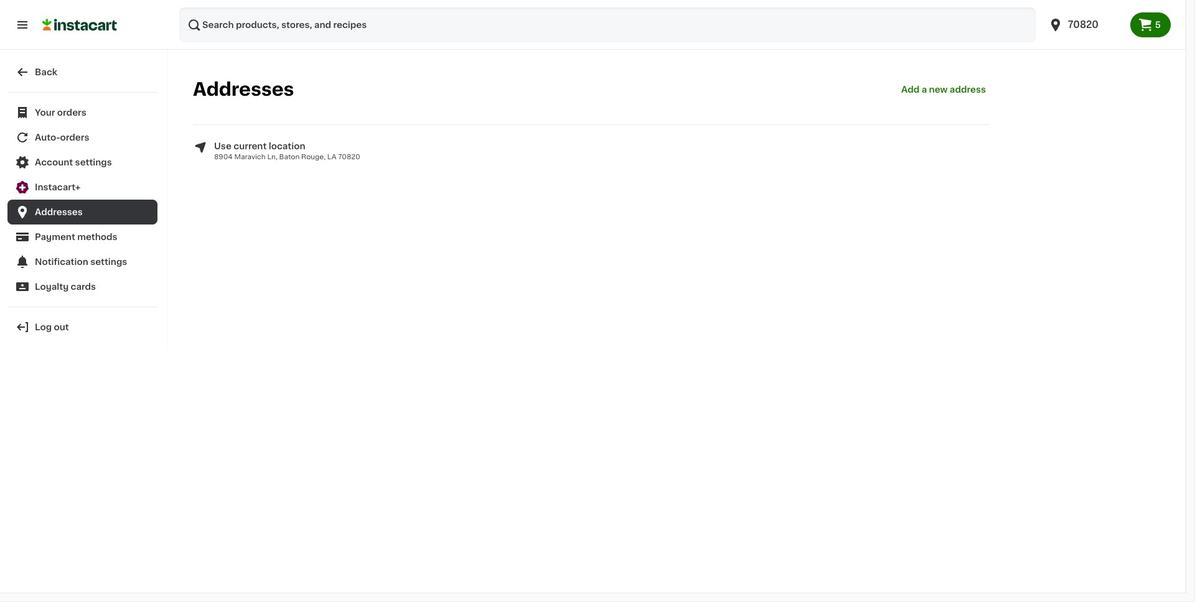 Task type: describe. For each thing, give the bounding box(es) containing it.
addresses menu bar
[[193, 65, 990, 115]]

instacart+ link
[[7, 175, 158, 200]]

addresses link
[[7, 200, 158, 225]]

account settings link
[[7, 150, 158, 175]]

payment methods link
[[7, 225, 158, 250]]

orders for your orders
[[57, 108, 86, 117]]

your
[[35, 108, 55, 117]]

add a new address button
[[898, 65, 990, 115]]

a
[[922, 85, 928, 94]]

Search field
[[179, 7, 1036, 42]]

maravich
[[235, 154, 266, 161]]

settings for notification settings
[[90, 258, 127, 267]]

ln,
[[267, 154, 278, 161]]

auto-orders
[[35, 133, 89, 142]]

use
[[214, 142, 232, 151]]

your orders link
[[7, 100, 158, 125]]

log out
[[35, 323, 69, 332]]

loyalty
[[35, 283, 69, 292]]

70820 inside popup button
[[1069, 20, 1099, 29]]

notification settings
[[35, 258, 127, 267]]

addresses inside menu bar
[[193, 80, 294, 98]]

cards
[[71, 283, 96, 292]]

70820 inside use current location 8904 maravich ln, baton rouge, la 70820
[[338, 154, 360, 161]]

notification
[[35, 258, 88, 267]]

address
[[950, 85, 987, 94]]

1 vertical spatial addresses
[[35, 208, 83, 217]]

5
[[1156, 21, 1162, 29]]

new
[[930, 85, 948, 94]]

add
[[902, 85, 920, 94]]

back link
[[7, 60, 158, 85]]



Task type: locate. For each thing, give the bounding box(es) containing it.
0 horizontal spatial 70820
[[338, 154, 360, 161]]

auto-
[[35, 133, 60, 142]]

la
[[328, 154, 337, 161]]

account
[[35, 158, 73, 167]]

settings down methods
[[90, 258, 127, 267]]

location
[[269, 142, 306, 151]]

0 vertical spatial orders
[[57, 108, 86, 117]]

0 vertical spatial 70820
[[1069, 20, 1099, 29]]

1 horizontal spatial 70820
[[1069, 20, 1099, 29]]

0 vertical spatial settings
[[75, 158, 112, 167]]

1 vertical spatial 70820
[[338, 154, 360, 161]]

auto-orders link
[[7, 125, 158, 150]]

0 vertical spatial addresses
[[193, 80, 294, 98]]

add a new address
[[902, 85, 987, 94]]

log out link
[[7, 315, 158, 340]]

70820 button
[[1049, 7, 1123, 42]]

instacart logo image
[[42, 17, 117, 32]]

None search field
[[179, 7, 1036, 42]]

loyalty cards
[[35, 283, 96, 292]]

8904
[[214, 154, 233, 161]]

addresses up 'current'
[[193, 80, 294, 98]]

1 vertical spatial settings
[[90, 258, 127, 267]]

account settings
[[35, 158, 112, 167]]

methods
[[77, 233, 117, 242]]

70820
[[1069, 20, 1099, 29], [338, 154, 360, 161]]

out
[[54, 323, 69, 332]]

settings for account settings
[[75, 158, 112, 167]]

rouge,
[[302, 154, 326, 161]]

your orders
[[35, 108, 86, 117]]

instacart+
[[35, 183, 81, 192]]

orders
[[57, 108, 86, 117], [60, 133, 89, 142]]

5 button
[[1131, 12, 1172, 37]]

baton
[[279, 154, 300, 161]]

use current location 8904 maravich ln, baton rouge, la 70820
[[214, 142, 360, 161]]

orders for auto-orders
[[60, 133, 89, 142]]

notification settings link
[[7, 250, 158, 275]]

0 horizontal spatial addresses
[[35, 208, 83, 217]]

payment methods
[[35, 233, 117, 242]]

orders up account settings
[[60, 133, 89, 142]]

addresses down instacart+
[[35, 208, 83, 217]]

settings
[[75, 158, 112, 167], [90, 258, 127, 267]]

1 vertical spatial orders
[[60, 133, 89, 142]]

loyalty cards link
[[7, 275, 158, 300]]

log
[[35, 323, 52, 332]]

current
[[234, 142, 267, 151]]

addresses
[[193, 80, 294, 98], [35, 208, 83, 217]]

orders up auto-orders
[[57, 108, 86, 117]]

back
[[35, 68, 57, 77]]

1 horizontal spatial addresses
[[193, 80, 294, 98]]

settings down auto-orders link in the top left of the page
[[75, 158, 112, 167]]

payment
[[35, 233, 75, 242]]

70820 button
[[1041, 7, 1131, 42]]



Task type: vqa. For each thing, say whether or not it's contained in the screenshot.
SEARCH FIELD
yes



